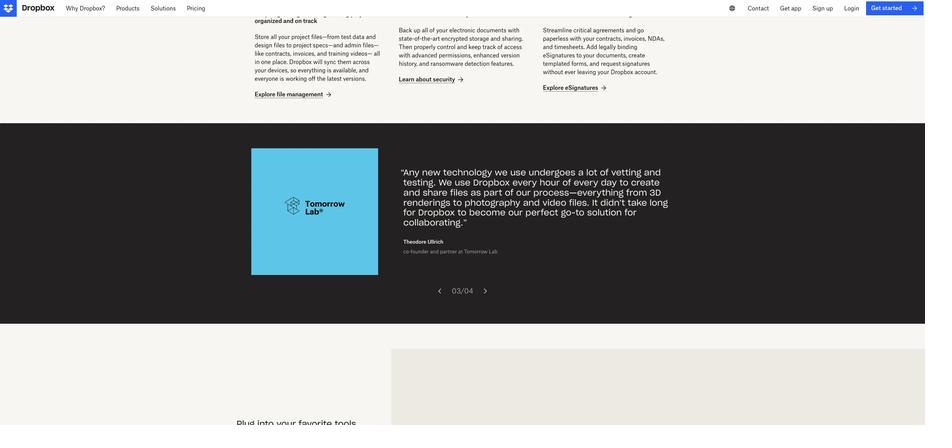 Task type: locate. For each thing, give the bounding box(es) containing it.
1 vertical spatial design
[[255, 42, 273, 49]]

place.
[[272, 59, 288, 66]]

0 vertical spatial files
[[274, 42, 285, 49]]

everything
[[298, 67, 326, 74]]

0 horizontal spatial files
[[274, 42, 285, 49]]

0 horizontal spatial explore
[[255, 91, 276, 98]]

0 vertical spatial create
[[629, 52, 645, 59]]

1 horizontal spatial invoices,
[[624, 35, 647, 42]]

up inside back up all of your electronic documents with state-of-the-art encrypted storage and sharing. then properly control and keep track of access with advanced permissions, enhanced version history, and ransomware detection features.
[[414, 27, 421, 34]]

esignatures down leaving
[[565, 84, 599, 91]]

your
[[466, 11, 479, 18], [437, 27, 448, 34], [278, 34, 290, 41], [583, 35, 595, 42], [584, 52, 595, 59], [255, 67, 266, 74], [598, 69, 610, 76]]

and
[[305, 11, 315, 18], [427, 11, 437, 18], [283, 18, 294, 24], [626, 27, 636, 34], [366, 34, 376, 41], [491, 35, 501, 42], [457, 44, 467, 51], [543, 44, 553, 51], [317, 50, 327, 57], [419, 60, 429, 67], [590, 60, 600, 67], [359, 67, 369, 74], [644, 168, 661, 178], [404, 188, 420, 198], [523, 198, 540, 208], [430, 249, 439, 255]]

your down the add
[[584, 52, 595, 59]]

store all your project files—from test data and design files to project specs—and admin files— like contracts, invoices, and training videos— all in one place. dropbox will sync them across your devices, so everything is available, and everyone is working off the latest versions.
[[255, 34, 380, 82]]

our up 'perfect'
[[517, 188, 531, 198]]

0 horizontal spatial get
[[781, 5, 790, 12]]

admin
[[345, 42, 362, 49]]

use right the 'we'
[[511, 168, 526, 178]]

learn
[[399, 76, 415, 83]]

protect ip and secure all your hard work
[[399, 11, 507, 18]]

1 horizontal spatial design
[[285, 11, 304, 18]]

forms,
[[572, 60, 588, 67]]

1 horizontal spatial every
[[574, 178, 599, 188]]

0 vertical spatial up
[[827, 5, 834, 12]]

and left video
[[523, 198, 540, 208]]

use left as at the top of the page
[[455, 178, 471, 188]]

files up place.
[[274, 42, 285, 49]]

create up take
[[632, 178, 660, 188]]

explore for explore esignatures
[[543, 84, 564, 91]]

with up agreements
[[607, 11, 619, 18]]

your up art
[[437, 27, 448, 34]]

files inside "any new technology we use undergoes a lot of vetting and testing. we use dropbox every hour of every day to create and share files as part of our process—everything from 3d renderings to photography and video files. it didn't take long for dropbox to become our perfect go-to solution for collaborating."
[[450, 188, 468, 198]]

our left 'perfect'
[[509, 208, 523, 219]]

to up forms,
[[577, 52, 582, 59]]

explore esignatures
[[543, 84, 599, 91]]

pricing
[[187, 5, 205, 12]]

hour
[[540, 178, 560, 188]]

testing.
[[404, 178, 436, 188]]

dropbox inside store all your project files—from test data and design files to project specs—and admin files— like contracts, invoices, and training videos— all in one place. dropbox will sync them across your devices, so everything is available, and everyone is working off the latest versions.
[[289, 59, 312, 66]]

track right on
[[303, 18, 317, 24]]

create inside "any new technology we use undergoes a lot of vetting and testing. we use dropbox every hour of every day to create and share files as part of our process—everything from 3d renderings to photography and video files. it didn't take long for dropbox to become our perfect go-to solution for collaborating."
[[632, 178, 660, 188]]

encrypted
[[442, 35, 468, 42]]

partner
[[440, 249, 457, 255]]

esignatures inside explore esignatures link
[[565, 84, 599, 91]]

1 horizontal spatial is
[[327, 67, 332, 74]]

design right large
[[285, 11, 304, 18]]

critical
[[574, 27, 592, 34]]

1 every from the left
[[513, 178, 537, 188]]

and up will
[[317, 50, 327, 57]]

up right sign
[[827, 5, 834, 12]]

1 horizontal spatial for
[[625, 208, 637, 219]]

invoices, up will
[[293, 50, 316, 57]]

of right lot
[[600, 168, 609, 178]]

0 vertical spatial project
[[292, 34, 310, 41]]

sharing.
[[502, 35, 523, 42]]

ip
[[420, 11, 426, 18]]

store
[[255, 34, 269, 41]]

every up files.
[[574, 178, 599, 188]]

invoices, down go at the right top of the page
[[624, 35, 647, 42]]

legally
[[599, 44, 616, 51]]

for down from
[[625, 208, 637, 219]]

why
[[66, 5, 78, 12]]

video
[[543, 198, 567, 208]]

engineering
[[317, 11, 350, 18]]

track inside back up all of your electronic documents with state-of-the-art encrypted storage and sharing. then properly control and keep track of access with advanced permissions, enhanced version history, and ransomware detection features.
[[483, 44, 496, 51]]

up up of-
[[414, 27, 421, 34]]

create up signatures
[[629, 52, 645, 59]]

0 horizontal spatial track
[[303, 18, 317, 24]]

working
[[286, 75, 307, 82]]

and left go at the right top of the page
[[626, 27, 636, 34]]

esignatures inside streamline critical agreements and go paperless with your contracts,  invoices, ndas, and timesheets. add legally binding esignatures to your documents, create templated forms, and request signatures without ever leaving your dropbox account.
[[543, 52, 575, 59]]

signatures
[[623, 60, 650, 67]]

across
[[353, 59, 370, 66]]

properly
[[414, 44, 436, 51]]

get for get started
[[872, 5, 882, 12]]

0 vertical spatial invoices,
[[624, 35, 647, 42]]

one
[[261, 59, 271, 66]]

1 vertical spatial files
[[450, 188, 468, 198]]

1 horizontal spatial track
[[483, 44, 496, 51]]

get inside dropdown button
[[781, 5, 790, 12]]

contracts, inside streamline critical agreements and go paperless with your contracts,  invoices, ndas, and timesheets. add legally binding esignatures to your documents, create templated forms, and request signatures without ever leaving your dropbox account.
[[597, 35, 623, 42]]

dropbox down request
[[611, 69, 634, 76]]

products button
[[111, 0, 145, 17]]

explore file management
[[255, 91, 323, 98]]

dropbox up 'so'
[[289, 59, 312, 66]]

dropbox inside streamline critical agreements and go paperless with your contracts,  invoices, ndas, and timesheets. add legally binding esignatures to your documents, create templated forms, and request signatures without ever leaving your dropbox account.
[[611, 69, 634, 76]]

for
[[404, 208, 416, 219], [625, 208, 637, 219]]

get inside "link"
[[872, 5, 882, 12]]

for up theodore
[[404, 208, 416, 219]]

our
[[517, 188, 531, 198], [509, 208, 523, 219]]

1 horizontal spatial explore
[[543, 84, 564, 91]]

up for back
[[414, 27, 421, 34]]

of
[[430, 27, 435, 34], [498, 44, 503, 51], [600, 168, 609, 178], [563, 178, 571, 188], [505, 188, 514, 198]]

enhanced
[[474, 52, 500, 59]]

your down request
[[598, 69, 610, 76]]

track up enhanced
[[483, 44, 496, 51]]

0 horizontal spatial contracts,
[[266, 50, 292, 57]]

project
[[292, 34, 310, 41], [293, 42, 312, 49]]

the-
[[422, 35, 433, 42]]

get left app
[[781, 5, 790, 12]]

0 vertical spatial esignatures
[[620, 11, 653, 18]]

work
[[494, 11, 507, 18]]

1 vertical spatial up
[[414, 27, 421, 34]]

to left as at the top of the page
[[453, 198, 462, 208]]

to inside streamline critical agreements and go paperless with your contracts,  invoices, ndas, and timesheets. add legally binding esignatures to your documents, create templated forms, and request signatures without ever leaving your dropbox account.
[[577, 52, 582, 59]]

learn about security
[[399, 76, 455, 83]]

state-
[[399, 35, 415, 42]]

explore down everyone
[[255, 91, 276, 98]]

0 vertical spatial track
[[303, 18, 317, 24]]

1 vertical spatial contracts,
[[266, 50, 292, 57]]

03/04
[[452, 287, 474, 296]]

of left access
[[498, 44, 503, 51]]

versions.
[[343, 75, 366, 82]]

up inside sign up link
[[827, 5, 834, 12]]

to left become
[[458, 208, 467, 219]]

with
[[607, 11, 619, 18], [508, 27, 520, 34], [570, 35, 582, 42], [399, 52, 411, 59]]

to inside store all your project files—from test data and design files to project specs—and admin files— like contracts, invoices, and training videos— all in one place. dropbox will sync them across your devices, so everything is available, and everyone is working off the latest versions.
[[287, 42, 292, 49]]

large
[[270, 11, 284, 18]]

and down paperless
[[543, 44, 553, 51]]

art
[[433, 35, 440, 42]]

0 horizontal spatial up
[[414, 27, 421, 34]]

history,
[[399, 60, 418, 67]]

sign up link
[[807, 0, 839, 17]]

account.
[[635, 69, 658, 76]]

0 horizontal spatial design
[[255, 42, 273, 49]]

up for sign
[[827, 5, 834, 12]]

every
[[513, 178, 537, 188], [574, 178, 599, 188]]

is down sync
[[327, 67, 332, 74]]

project down on
[[292, 34, 310, 41]]

of right hour
[[563, 178, 571, 188]]

to right day
[[620, 178, 629, 188]]

lab
[[489, 249, 498, 255]]

a
[[579, 168, 584, 178]]

explore file management link
[[255, 91, 333, 99]]

and left on
[[283, 18, 294, 24]]

get left started
[[872, 5, 882, 12]]

1 vertical spatial create
[[632, 178, 660, 188]]

contracts, up place.
[[266, 50, 292, 57]]

1 horizontal spatial up
[[827, 5, 834, 12]]

1 horizontal spatial files
[[450, 188, 468, 198]]

0 horizontal spatial invoices,
[[293, 50, 316, 57]]

all right the secure
[[459, 11, 465, 18]]

every left hour
[[513, 178, 537, 188]]

1 vertical spatial track
[[483, 44, 496, 51]]

esignatures up go at the right top of the page
[[620, 11, 653, 18]]

explore esignatures link
[[543, 84, 608, 92]]

your up the add
[[583, 35, 595, 42]]

from
[[627, 188, 648, 198]]

why dropbox? button
[[60, 0, 111, 17]]

co-
[[404, 249, 411, 255]]

with up the timesheets.
[[570, 35, 582, 42]]

is down devices,
[[280, 75, 284, 82]]

2 for from the left
[[625, 208, 637, 219]]

2 vertical spatial esignatures
[[565, 84, 599, 91]]

esignatures
[[620, 11, 653, 18], [543, 52, 575, 59], [565, 84, 599, 91]]

0 horizontal spatial is
[[280, 75, 284, 82]]

tomorrow lab logo image
[[285, 198, 345, 226]]

0 vertical spatial is
[[327, 67, 332, 74]]

data
[[353, 34, 365, 41]]

track
[[303, 18, 317, 24], [483, 44, 496, 51]]

invoices,
[[624, 35, 647, 42], [293, 50, 316, 57]]

design down store
[[255, 42, 273, 49]]

1 vertical spatial invoices,
[[293, 50, 316, 57]]

create
[[629, 52, 645, 59], [632, 178, 660, 188]]

ransomware
[[431, 60, 464, 67]]

login
[[845, 5, 860, 12]]

all up the-
[[422, 27, 428, 34]]

explore
[[543, 84, 564, 91], [255, 91, 276, 98]]

design inside keep large design and engineering projects organized and on track
[[285, 11, 304, 18]]

all
[[459, 11, 465, 18], [422, 27, 428, 34], [271, 34, 277, 41], [374, 50, 380, 57]]

without
[[543, 69, 564, 76]]

timesheets.
[[555, 44, 585, 51]]

contracts, down agreements
[[597, 35, 623, 42]]

management
[[287, 91, 323, 98]]

all inside back up all of your electronic documents with state-of-the-art encrypted storage and sharing. then properly control and keep track of access with advanced permissions, enhanced version history, and ransomware detection features.
[[422, 27, 428, 34]]

share
[[423, 188, 448, 198]]

1 vertical spatial esignatures
[[543, 52, 575, 59]]

and down across
[[359, 67, 369, 74]]

get for get app
[[781, 5, 790, 12]]

to up place.
[[287, 42, 292, 49]]

files left as at the top of the page
[[450, 188, 468, 198]]

and down "any
[[404, 188, 420, 198]]

project down files—from
[[293, 42, 312, 49]]

like
[[255, 50, 264, 57]]

0 vertical spatial design
[[285, 11, 304, 18]]

0 horizontal spatial every
[[513, 178, 537, 188]]

streamline
[[543, 27, 572, 34]]

2 every from the left
[[574, 178, 599, 188]]

0 vertical spatial contracts,
[[597, 35, 623, 42]]

use
[[511, 168, 526, 178], [455, 178, 471, 188]]

invoices, inside streamline critical agreements and go paperless with your contracts,  invoices, ndas, and timesheets. add legally binding esignatures to your documents, create templated forms, and request signatures without ever leaving your dropbox account.
[[624, 35, 647, 42]]

0 vertical spatial our
[[517, 188, 531, 198]]

collaborating."
[[404, 218, 467, 229]]

1 horizontal spatial get
[[872, 5, 882, 12]]

explore down without
[[543, 84, 564, 91]]

esignatures up templated on the top
[[543, 52, 575, 59]]

1 horizontal spatial contracts,
[[597, 35, 623, 42]]

get app
[[781, 5, 802, 12]]

0 horizontal spatial for
[[404, 208, 416, 219]]

everyone
[[255, 75, 278, 82]]

1 vertical spatial is
[[280, 75, 284, 82]]



Task type: vqa. For each thing, say whether or not it's contained in the screenshot.
"NDAs,"
yes



Task type: describe. For each thing, give the bounding box(es) containing it.
your right store
[[278, 34, 290, 41]]

long
[[650, 198, 668, 208]]

dropbox up photography
[[473, 178, 510, 188]]

1 horizontal spatial use
[[511, 168, 526, 178]]

file
[[277, 91, 285, 98]]

contact
[[748, 5, 769, 12]]

founder
[[411, 249, 429, 255]]

sync
[[324, 59, 336, 66]]

leaving
[[578, 69, 597, 76]]

and right on
[[305, 11, 315, 18]]

1 vertical spatial our
[[509, 208, 523, 219]]

didn't
[[601, 198, 625, 208]]

to left it
[[576, 208, 585, 219]]

track inside keep large design and engineering projects organized and on track
[[303, 18, 317, 24]]

pricing link
[[181, 0, 211, 17]]

about
[[416, 76, 432, 83]]

as
[[471, 188, 481, 198]]

your left the hard
[[466, 11, 479, 18]]

technology
[[444, 168, 492, 178]]

solutions
[[151, 5, 176, 12]]

1 vertical spatial project
[[293, 42, 312, 49]]

1 for from the left
[[404, 208, 416, 219]]

to right time
[[579, 11, 585, 18]]

templated
[[543, 60, 570, 67]]

specs—and
[[313, 42, 343, 49]]

documents,
[[597, 52, 628, 59]]

and up leaving
[[590, 60, 600, 67]]

explore for explore file management
[[255, 91, 276, 98]]

theodore
[[404, 239, 427, 245]]

then
[[399, 44, 413, 51]]

and up the 3d
[[644, 168, 661, 178]]

day
[[601, 178, 617, 188]]

streamline critical agreements and go paperless with your contracts,  invoices, ndas, and timesheets. add legally binding esignatures to your documents, create templated forms, and request signatures without ever leaving your dropbox account.
[[543, 27, 665, 76]]

advanced
[[412, 52, 438, 59]]

organized
[[255, 18, 282, 24]]

invoices, inside store all your project files—from test data and design files to project specs—and admin files— like contracts, invoices, and training videos— all in one place. dropbox will sync them across your devices, so everything is available, and everyone is working off the latest versions.
[[293, 50, 316, 57]]

and right ip
[[427, 11, 437, 18]]

permissions,
[[439, 52, 472, 59]]

create inside streamline critical agreements and go paperless with your contracts,  invoices, ndas, and timesheets. add legally binding esignatures to your documents, create templated forms, and request signatures without ever leaving your dropbox account.
[[629, 52, 645, 59]]

keep
[[255, 11, 269, 18]]

your inside back up all of your electronic documents with state-of-the-art encrypted storage and sharing. then properly control and keep track of access with advanced permissions, enhanced version history, and ransomware detection features.
[[437, 27, 448, 34]]

and down advanced
[[419, 60, 429, 67]]

add
[[587, 44, 598, 51]]

take
[[628, 198, 647, 208]]

of right part
[[505, 188, 514, 198]]

0 horizontal spatial use
[[455, 178, 471, 188]]

of up art
[[430, 27, 435, 34]]

dropbox down share
[[419, 208, 455, 219]]

design inside store all your project files—from test data and design files to project specs—and admin files— like contracts, invoices, and training videos— all in one place. dropbox will sync them across your devices, so everything is available, and everyone is working off the latest versions.
[[255, 42, 273, 49]]

projects
[[351, 11, 373, 18]]

hard
[[480, 11, 492, 18]]

devices,
[[268, 67, 289, 74]]

files.
[[569, 198, 590, 208]]

new
[[422, 168, 441, 178]]

files inside store all your project files—from test data and design files to project specs—and admin files— like contracts, invoices, and training videos— all in one place. dropbox will sync them across your devices, so everything is available, and everyone is working off the latest versions.
[[274, 42, 285, 49]]

it
[[593, 198, 598, 208]]

control
[[437, 44, 456, 51]]

learn about security link
[[399, 76, 465, 84]]

with up sharing.
[[508, 27, 520, 34]]

available,
[[333, 67, 358, 74]]

keep large design and engineering projects organized and on track
[[255, 11, 373, 24]]

with inside streamline critical agreements and go paperless with your contracts,  invoices, ndas, and timesheets. add legally binding esignatures to your documents, create templated forms, and request signatures without ever leaving your dropbox account.
[[570, 35, 582, 42]]

login link
[[839, 0, 865, 17]]

and down documents
[[491, 35, 501, 42]]

all down files—
[[374, 50, 380, 57]]

off
[[309, 75, 316, 82]]

binding
[[618, 44, 638, 51]]

all right store
[[271, 34, 277, 41]]

lot
[[587, 168, 598, 178]]

of-
[[415, 35, 422, 42]]

access
[[504, 44, 522, 51]]

secure
[[439, 11, 457, 18]]

training
[[329, 50, 349, 57]]

and up files—
[[366, 34, 376, 41]]

process—everything
[[534, 188, 624, 198]]

renderings
[[404, 198, 451, 208]]

photography
[[465, 198, 521, 208]]

ndas,
[[648, 35, 665, 42]]

on
[[295, 18, 302, 24]]

"any
[[401, 168, 420, 178]]

we
[[439, 178, 452, 188]]

so
[[291, 67, 297, 74]]

time
[[565, 11, 578, 18]]

contracts, inside store all your project files—from test data and design files to project specs—and admin files— like contracts, invoices, and training videos— all in one place. dropbox will sync them across your devices, so everything is available, and everyone is working off the latest versions.
[[266, 50, 292, 57]]

market
[[586, 11, 606, 18]]

at
[[459, 249, 463, 255]]

protect
[[399, 11, 419, 18]]

go-
[[561, 208, 576, 219]]

become
[[469, 208, 506, 219]]

and up permissions,
[[457, 44, 467, 51]]

theodore ullrich
[[404, 239, 444, 245]]

videos—
[[351, 50, 373, 57]]

we
[[495, 168, 508, 178]]

your down in
[[255, 67, 266, 74]]

get started link
[[867, 1, 924, 15]]

files—from
[[312, 34, 340, 41]]

agreements
[[594, 27, 625, 34]]

part
[[484, 188, 503, 198]]

electronic
[[450, 27, 476, 34]]

sign up
[[813, 5, 834, 12]]

vetting
[[612, 168, 642, 178]]

why dropbox?
[[66, 5, 105, 12]]

with down then
[[399, 52, 411, 59]]

started
[[883, 5, 903, 12]]

3d
[[650, 188, 662, 198]]

perfect
[[526, 208, 559, 219]]

back
[[399, 27, 412, 34]]

and down 'ullrich'
[[430, 249, 439, 255]]

documents
[[477, 27, 507, 34]]

contact button
[[743, 0, 775, 17]]



